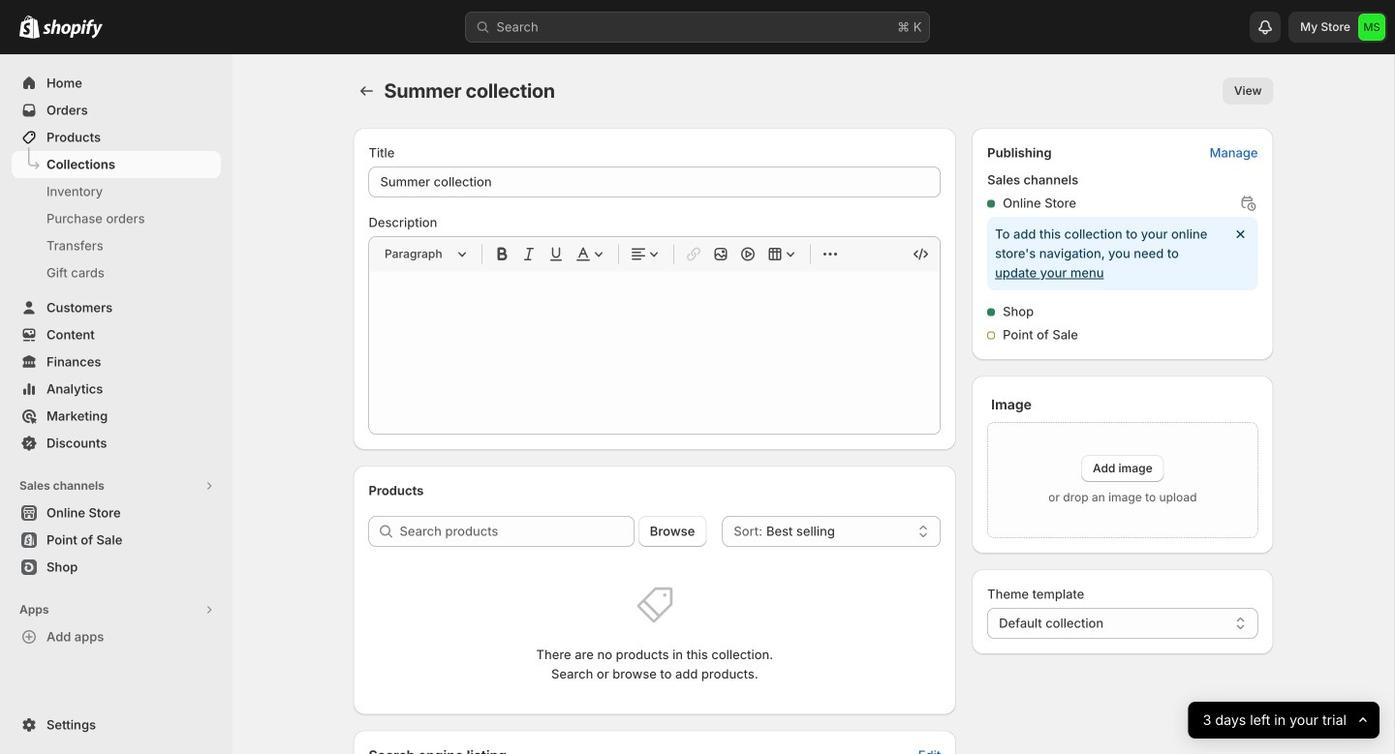 Task type: locate. For each thing, give the bounding box(es) containing it.
e.g. Summer collection, Under $100, Staff picks text field
[[369, 167, 941, 198]]

0 horizontal spatial shopify image
[[19, 15, 40, 39]]

no products image
[[635, 586, 674, 625]]

Search products text field
[[400, 516, 634, 547]]

1 horizontal spatial shopify image
[[43, 19, 103, 39]]

shopify image
[[19, 15, 40, 39], [43, 19, 103, 39]]

status
[[987, 217, 1258, 291]]



Task type: describe. For each thing, give the bounding box(es) containing it.
my store image
[[1358, 14, 1385, 41]]



Task type: vqa. For each thing, say whether or not it's contained in the screenshot.
Search products Text Field
yes



